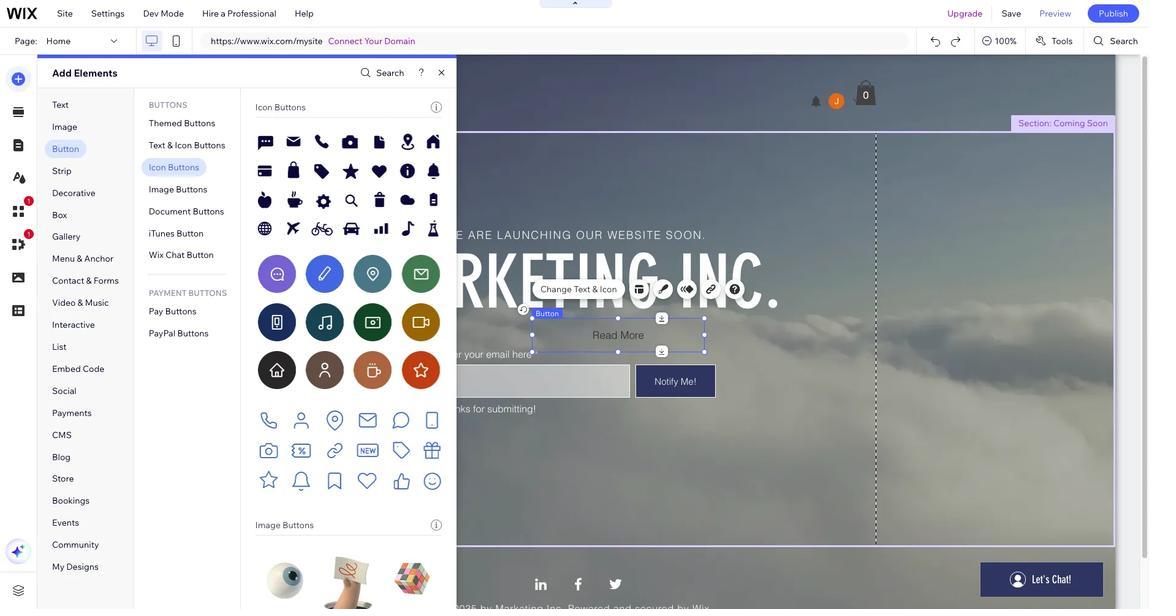 Task type: describe. For each thing, give the bounding box(es) containing it.
add elements
[[52, 67, 118, 79]]

payments
[[52, 408, 92, 419]]

box
[[52, 209, 67, 220]]

save button
[[993, 0, 1031, 27]]

dev
[[143, 8, 159, 19]]

interactive
[[52, 320, 95, 331]]

strip
[[52, 165, 72, 176]]

your
[[365, 36, 383, 47]]

& for forms
[[86, 275, 92, 287]]

https://www.wix.com/mysite
[[211, 36, 323, 47]]

0 vertical spatial search button
[[1085, 28, 1150, 55]]

text & icon buttons
[[149, 140, 225, 151]]

section: coming soon
[[1019, 118, 1109, 129]]

2 vertical spatial image
[[255, 520, 281, 531]]

community
[[52, 540, 99, 551]]

blog
[[52, 452, 71, 463]]

connect
[[328, 36, 363, 47]]

1 1 button from the top
[[6, 196, 34, 224]]

music
[[85, 298, 109, 309]]

themed buttons
[[149, 118, 215, 129]]

button right chat
[[187, 250, 214, 261]]

button down document buttons
[[177, 228, 204, 239]]

0 vertical spatial icon buttons
[[255, 102, 306, 113]]

wix
[[149, 250, 164, 261]]

pay
[[149, 306, 163, 317]]

my
[[52, 562, 65, 573]]

2 1 from the top
[[27, 231, 31, 238]]

2 1 button from the top
[[6, 229, 34, 258]]

hire
[[202, 8, 219, 19]]

a
[[221, 8, 226, 19]]

text for text & icon buttons
[[149, 140, 166, 151]]

& for icon
[[167, 140, 173, 151]]

my designs
[[52, 562, 99, 573]]

domain
[[385, 36, 416, 47]]

paypal buttons
[[149, 328, 209, 339]]

100% button
[[976, 28, 1026, 55]]

code
[[83, 364, 104, 375]]

social
[[52, 386, 76, 397]]

tools button
[[1026, 28, 1084, 55]]

gallery
[[52, 231, 81, 242]]

mode
[[161, 8, 184, 19]]

1 vertical spatial search button
[[357, 64, 404, 82]]

settings
[[91, 8, 125, 19]]

coming
[[1054, 118, 1086, 129]]

1 horizontal spatial image
[[149, 184, 174, 195]]

button up strip
[[52, 143, 79, 154]]

publish button
[[1088, 4, 1140, 23]]

cms
[[52, 430, 72, 441]]

add
[[52, 67, 72, 79]]

dev mode
[[143, 8, 184, 19]]

& for music
[[78, 298, 83, 309]]

https://www.wix.com/mysite connect your domain
[[211, 36, 416, 47]]

change
[[541, 284, 572, 295]]

& right 'change'
[[593, 284, 598, 295]]

publish
[[1099, 8, 1129, 19]]

payment buttons
[[149, 288, 227, 298]]

pay buttons
[[149, 306, 197, 317]]

site
[[57, 8, 73, 19]]

itunes button
[[149, 228, 204, 239]]

decorative
[[52, 187, 96, 198]]

embed
[[52, 364, 81, 375]]

wix chat button
[[149, 250, 214, 261]]

upgrade
[[948, 8, 983, 19]]

list
[[52, 342, 67, 353]]



Task type: locate. For each thing, give the bounding box(es) containing it.
text down themed
[[149, 140, 166, 151]]

search button down publish
[[1085, 28, 1150, 55]]

1 horizontal spatial text
[[149, 140, 166, 151]]

0 vertical spatial image
[[52, 121, 77, 132]]

search down the publish button
[[1111, 36, 1139, 47]]

menu
[[52, 253, 75, 265]]

1 vertical spatial search
[[376, 67, 404, 78]]

icon buttons
[[255, 102, 306, 113], [149, 162, 199, 173]]

section:
[[1019, 118, 1052, 129]]

0 vertical spatial text
[[52, 99, 69, 110]]

bookings
[[52, 496, 90, 507]]

& for anchor
[[77, 253, 82, 265]]

1 left gallery
[[27, 231, 31, 238]]

0 horizontal spatial search button
[[357, 64, 404, 82]]

1 vertical spatial image
[[149, 184, 174, 195]]

1 button left the menu
[[6, 229, 34, 258]]

1 vertical spatial icon buttons
[[149, 162, 199, 173]]

itunes
[[149, 228, 175, 239]]

help
[[295, 8, 314, 19]]

image
[[52, 121, 77, 132], [149, 184, 174, 195], [255, 520, 281, 531]]

elements
[[74, 67, 118, 79]]

payment
[[149, 288, 187, 298]]

document
[[149, 206, 191, 217]]

text
[[52, 99, 69, 110], [149, 140, 166, 151], [574, 284, 591, 295]]

menu & anchor
[[52, 253, 113, 265]]

forms
[[94, 275, 119, 287]]

1 horizontal spatial search button
[[1085, 28, 1150, 55]]

0 vertical spatial image buttons
[[149, 184, 207, 195]]

themed
[[149, 118, 182, 129]]

1 vertical spatial text
[[149, 140, 166, 151]]

0 horizontal spatial search
[[376, 67, 404, 78]]

0 horizontal spatial text
[[52, 99, 69, 110]]

& right the menu
[[77, 253, 82, 265]]

home
[[46, 36, 71, 47]]

0 horizontal spatial icon buttons
[[149, 162, 199, 173]]

buttons
[[149, 100, 188, 110], [275, 102, 306, 113], [184, 118, 215, 129], [194, 140, 225, 151], [168, 162, 199, 173], [176, 184, 207, 195], [193, 206, 224, 217], [189, 288, 227, 298], [165, 306, 197, 317], [177, 328, 209, 339], [283, 520, 314, 531]]

1 1 from the top
[[27, 197, 31, 205]]

icon
[[255, 102, 273, 113], [175, 140, 192, 151], [149, 162, 166, 173], [600, 284, 617, 295]]

video & music
[[52, 298, 109, 309]]

1 button left box
[[6, 196, 34, 224]]

search button down your
[[357, 64, 404, 82]]

video
[[52, 298, 76, 309]]

0 vertical spatial 1 button
[[6, 196, 34, 224]]

contact
[[52, 275, 84, 287]]

store
[[52, 474, 74, 485]]

anchor
[[84, 253, 113, 265]]

tools
[[1052, 36, 1073, 47]]

& down themed
[[167, 140, 173, 151]]

2 vertical spatial text
[[574, 284, 591, 295]]

chat
[[166, 250, 185, 261]]

1 left "decorative"
[[27, 197, 31, 205]]

soon
[[1088, 118, 1109, 129]]

1 vertical spatial 1 button
[[6, 229, 34, 258]]

1
[[27, 197, 31, 205], [27, 231, 31, 238]]

text right 'change'
[[574, 284, 591, 295]]

change text & icon
[[541, 284, 617, 295]]

1 vertical spatial 1
[[27, 231, 31, 238]]

hire a professional
[[202, 8, 276, 19]]

document buttons
[[149, 206, 224, 217]]

embed code
[[52, 364, 104, 375]]

text for text
[[52, 99, 69, 110]]

search
[[1111, 36, 1139, 47], [376, 67, 404, 78]]

paypal
[[149, 328, 175, 339]]

image buttons
[[149, 184, 207, 195], [255, 520, 314, 531]]

2 horizontal spatial image
[[255, 520, 281, 531]]

events
[[52, 518, 79, 529]]

designs
[[66, 562, 99, 573]]

0 horizontal spatial image
[[52, 121, 77, 132]]

text down 'add'
[[52, 99, 69, 110]]

& left the forms
[[86, 275, 92, 287]]

& right video at the left
[[78, 298, 83, 309]]

search button
[[1085, 28, 1150, 55], [357, 64, 404, 82]]

button down 'change'
[[536, 309, 559, 318]]

1 horizontal spatial icon buttons
[[255, 102, 306, 113]]

1 button
[[6, 196, 34, 224], [6, 229, 34, 258]]

preview
[[1040, 8, 1072, 19]]

save
[[1002, 8, 1022, 19]]

0 vertical spatial search
[[1111, 36, 1139, 47]]

button
[[52, 143, 79, 154], [177, 228, 204, 239], [187, 250, 214, 261], [536, 309, 559, 318]]

search down domain
[[376, 67, 404, 78]]

1 vertical spatial image buttons
[[255, 520, 314, 531]]

professional
[[228, 8, 276, 19]]

preview button
[[1031, 0, 1081, 27]]

1 horizontal spatial image buttons
[[255, 520, 314, 531]]

contact & forms
[[52, 275, 119, 287]]

0 vertical spatial 1
[[27, 197, 31, 205]]

0 horizontal spatial image buttons
[[149, 184, 207, 195]]

100%
[[995, 36, 1017, 47]]

1 horizontal spatial search
[[1111, 36, 1139, 47]]

&
[[167, 140, 173, 151], [77, 253, 82, 265], [86, 275, 92, 287], [593, 284, 598, 295], [78, 298, 83, 309]]

2 horizontal spatial text
[[574, 284, 591, 295]]



Task type: vqa. For each thing, say whether or not it's contained in the screenshot.
store
yes



